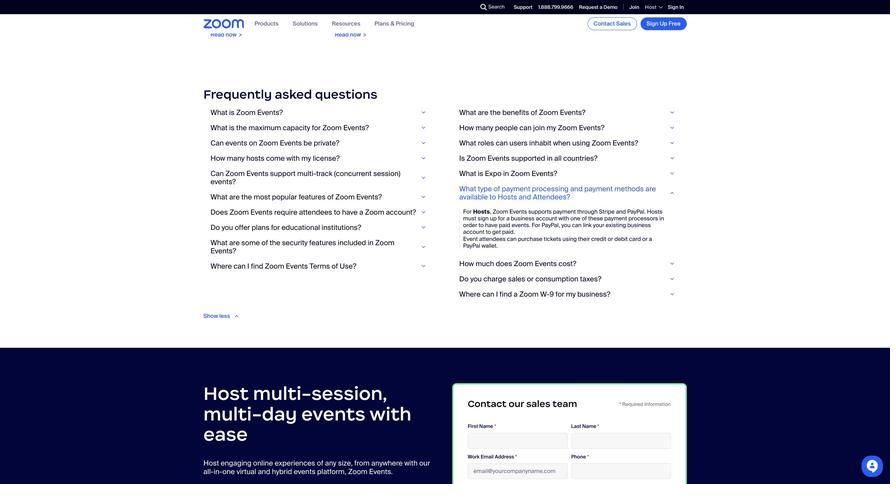 Task type: locate. For each thing, give the bounding box(es) containing it.
1 horizontal spatial sales
[[527, 399, 551, 410]]

how for how many hosts come with my license?
[[211, 154, 225, 163]]

for right up
[[498, 215, 505, 223]]

2 vertical spatial is
[[478, 169, 484, 178]]

events inside 'can zoom events support multi-track (concurrent session) events?'
[[247, 169, 269, 178]]

using
[[573, 139, 590, 148], [563, 236, 577, 243]]

0 vertical spatial attendees
[[299, 208, 332, 217]]

contact
[[594, 20, 615, 27], [468, 399, 507, 410]]

events inside frequently asked questions element
[[226, 139, 247, 148]]

0 vertical spatial can
[[211, 139, 224, 148]]

can down paid
[[507, 236, 517, 243]]

1 horizontal spatial name
[[583, 424, 597, 430]]

0 vertical spatial my
[[547, 123, 557, 133]]

1 horizontal spatial find
[[500, 290, 512, 299]]

or left the debit
[[608, 236, 613, 243]]

zoom inside the what are some of the security features included in zoom events?
[[375, 238, 395, 248]]

virtual right in-
[[237, 468, 256, 477]]

i for zoom
[[247, 262, 249, 271]]

0 vertical spatial for
[[463, 208, 472, 216]]

1 name from the left
[[479, 424, 493, 430]]

None text field
[[468, 434, 568, 449], [571, 464, 671, 480], [468, 434, 568, 449], [571, 464, 671, 480]]

what for what are the benefits of zoom events?
[[460, 108, 476, 117]]

1 horizontal spatial read
[[335, 31, 349, 38]]

1 vertical spatial attendees
[[479, 236, 506, 243]]

1 horizontal spatial events.
[[369, 468, 393, 477]]

request
[[579, 4, 599, 10]]

the left most
[[242, 193, 252, 202]]

sign
[[668, 4, 679, 10], [647, 20, 659, 27]]

how left "much"
[[460, 260, 474, 269]]

a inside "event attendees can purchase tickets using their credit or debit card or a paypal wallet."
[[649, 236, 652, 243]]

in left all
[[547, 154, 553, 163]]

know
[[408, 0, 422, 8]]

2 horizontal spatial read
[[584, 14, 598, 21]]

1 vertical spatial find
[[500, 290, 512, 299]]

business right paid
[[511, 215, 535, 223]]

have
[[342, 208, 358, 217], [485, 222, 498, 229]]

of
[[531, 108, 538, 117], [494, 184, 500, 194], [327, 193, 334, 202], [582, 215, 587, 223], [262, 238, 268, 248], [332, 262, 338, 271], [317, 459, 324, 469]]

0 horizontal spatial attendees
[[299, 208, 332, 217]]

read now down request a demo "link"
[[584, 14, 610, 21]]

using left their
[[563, 236, 577, 243]]

on
[[249, 139, 257, 148]]

can events on zoom events be private?
[[211, 139, 340, 148]]

attendees down paid
[[479, 236, 506, 243]]

link
[[583, 222, 592, 229]]

are inside "what type of payment processing and payment methods are available to hosts and attendees?"
[[646, 184, 656, 194]]

events. inside find everything you need to know about planning and hosting online and hybrid campus events.
[[386, 14, 405, 21]]

0 horizontal spatial read
[[211, 31, 224, 38]]

how
[[460, 123, 474, 133], [211, 154, 225, 163], [460, 260, 474, 269]]

request a demo
[[579, 4, 618, 10]]

None search field
[[455, 1, 482, 13]]

0 vertical spatial events.
[[270, 21, 289, 28]]

sales inside frequently asked questions element
[[508, 275, 526, 284]]

contact up the first name *
[[468, 399, 507, 410]]

0 horizontal spatial do
[[211, 223, 220, 232]]

event
[[463, 236, 478, 243]]

host for host engaging online experiences of any size, from anywhere with our all-in-one virtual and hybrid events platform, zoom events.
[[204, 459, 219, 469]]

virtual inside "host engaging online experiences of any size, from anywhere with our all-in-one virtual and hybrid events platform, zoom events."
[[237, 468, 256, 477]]

users
[[510, 139, 528, 148]]

None text field
[[571, 434, 671, 449]]

what for what are some of the security features included in zoom events?
[[211, 238, 228, 248]]

planning
[[352, 7, 374, 15]]

host inside "host engaging online experiences of any size, from anywhere with our all-in-one virtual and hybrid events platform, zoom events."
[[204, 459, 219, 469]]

events?
[[211, 177, 236, 187]]

1 horizontal spatial do
[[460, 275, 469, 284]]

what for what is zoom events?
[[211, 108, 228, 117]]

have inside , zoom events supports payment through stripe and paypal. hosts must sign up for a business account with one of these payment processors in order to have paid events. for paypal, you can link your existing business account to get paid.
[[485, 222, 498, 229]]

with inside , zoom events supports payment through stripe and paypal. hosts must sign up for a business account with one of these payment processors in order to have paid events. for paypal, you can link your existing business account to get paid.
[[559, 215, 569, 223]]

what type of payment processing and payment methods are available to hosts and attendees? button
[[460, 184, 680, 202]]

hybrid inside "host engaging online experiences of any size, from anywhere with our all-in-one virtual and hybrid events platform, zoom events."
[[272, 468, 292, 477]]

are for what are the benefits of zoom events?
[[478, 108, 489, 117]]

for up the order
[[463, 208, 472, 216]]

0 vertical spatial events
[[226, 139, 247, 148]]

1 vertical spatial host
[[204, 383, 249, 406]]

0 vertical spatial have
[[342, 208, 358, 217]]

host engaging online experiences of any size, from anywhere with our all-in-one virtual and hybrid events platform, zoom events.
[[204, 459, 430, 477]]

0 horizontal spatial events.
[[270, 21, 289, 28]]

is for the
[[229, 123, 235, 133]]

in right 'included'
[[368, 238, 374, 248]]

to left get
[[486, 229, 491, 236]]

online inside "host engaging online experiences of any size, from anywhere with our all-in-one virtual and hybrid events platform, zoom events."
[[253, 459, 273, 469]]

1 vertical spatial sign
[[647, 20, 659, 27]]

0 horizontal spatial contact
[[468, 399, 507, 410]]

many
[[476, 123, 494, 133], [227, 154, 245, 163]]

you down "much"
[[471, 275, 482, 284]]

you right help
[[279, 7, 289, 15]]

1 horizontal spatial business
[[628, 222, 651, 229]]

require
[[274, 208, 298, 217]]

what inside the what are some of the security features included in zoom events?
[[211, 238, 228, 248]]

can inside 'can zoom events support multi-track (concurrent session) events?'
[[211, 169, 224, 178]]

the for most
[[242, 193, 252, 202]]

1 vertical spatial have
[[485, 222, 498, 229]]

2 vertical spatial host
[[204, 459, 219, 469]]

payment up paypal,
[[553, 208, 576, 216]]

2 name from the left
[[583, 424, 597, 430]]

you left need
[[376, 0, 385, 8]]

0 horizontal spatial our
[[420, 459, 430, 469]]

or right card
[[643, 236, 648, 243]]

questions
[[315, 87, 378, 103]]

features inside the what are some of the security features included in zoom events?
[[310, 238, 336, 248]]

maximum
[[249, 123, 281, 133]]

what are the most popular features of zoom events?
[[211, 193, 382, 202]]

i for a
[[496, 290, 498, 299]]

1 horizontal spatial one
[[571, 215, 581, 223]]

my down be
[[302, 154, 311, 163]]

hybrid
[[346, 14, 362, 21], [272, 468, 292, 477]]

how up events? at the left of the page
[[211, 154, 225, 163]]

a right card
[[649, 236, 652, 243]]

of right type
[[494, 184, 500, 194]]

show less button
[[204, 313, 244, 320]]

0 vertical spatial do
[[211, 223, 220, 232]]

1 horizontal spatial read now
[[584, 14, 610, 21]]

many for people
[[476, 123, 494, 133]]

contact sales link
[[588, 17, 637, 30]]

now down resources
[[350, 31, 361, 38]]

2 horizontal spatial or
[[643, 236, 648, 243]]

learn
[[211, 0, 226, 8]]

1 vertical spatial how
[[211, 154, 225, 163]]

zoom inside , zoom events supports payment through stripe and paypal. hosts must sign up for a business account with one of these payment processors in order to have paid events. for paypal, you can link your existing business account to get paid.
[[493, 208, 508, 216]]

where for where can i find zoom events terms of use?
[[211, 262, 232, 271]]

0 horizontal spatial name
[[479, 424, 493, 430]]

0 horizontal spatial one
[[223, 468, 235, 477]]

0 vertical spatial how
[[460, 123, 474, 133]]

0 vertical spatial many
[[476, 123, 494, 133]]

1 horizontal spatial virtual
[[279, 14, 295, 21]]

a up 'paid.'
[[507, 215, 510, 223]]

2 horizontal spatial now
[[599, 14, 610, 21]]

1 vertical spatial for
[[532, 222, 541, 229]]

my
[[547, 123, 557, 133], [302, 154, 311, 163], [566, 290, 576, 299]]

1 horizontal spatial i
[[496, 290, 498, 299]]

1 vertical spatial my
[[302, 154, 311, 163]]

of inside , zoom events supports payment through stripe and paypal. hosts must sign up for a business account with one of these payment processors in order to have paid events. for paypal, you can link your existing business account to get paid.
[[582, 215, 587, 223]]

1 vertical spatial i
[[496, 290, 498, 299]]

virtual right help
[[279, 14, 295, 21]]

1 vertical spatial where
[[460, 290, 481, 299]]

do
[[211, 223, 220, 232], [460, 275, 469, 284]]

my for license?
[[302, 154, 311, 163]]

sales down how much does zoom events cost?
[[508, 275, 526, 284]]

hosts
[[246, 154, 265, 163]]

* required information
[[620, 402, 671, 408]]

to
[[401, 0, 407, 8], [260, 7, 265, 15], [490, 193, 496, 202], [334, 208, 341, 217], [479, 222, 484, 229], [486, 229, 491, 236]]

1 vertical spatial do
[[460, 275, 469, 284]]

0 vertical spatial read now
[[584, 14, 610, 21]]

do you charge sales or consumption taxes?
[[460, 275, 602, 284]]

are for what are the most popular features of zoom events?
[[229, 193, 240, 202]]

of right the some
[[262, 238, 268, 248]]

1 vertical spatial can
[[211, 169, 224, 178]]

for down supports
[[532, 222, 541, 229]]

or up the where can i find a zoom w-9 for my business?
[[527, 275, 534, 284]]

0 horizontal spatial virtual
[[237, 468, 256, 477]]

1 vertical spatial events.
[[369, 468, 393, 477]]

for right plans
[[271, 223, 280, 232]]

2 vertical spatial events
[[294, 468, 316, 477]]

these
[[589, 215, 603, 223]]

for
[[463, 208, 472, 216], [532, 222, 541, 229]]

1 vertical spatial is
[[229, 123, 235, 133]]

what inside "what type of payment processing and payment methods are available to hosts and attendees?"
[[460, 184, 476, 194]]

some
[[242, 238, 260, 248]]

0 vertical spatial one
[[571, 215, 581, 223]]

can left link
[[572, 222, 582, 229]]

and down learn at the left top of the page
[[211, 14, 221, 21]]

what for what are the most popular features of zoom events?
[[211, 193, 228, 202]]

1 vertical spatial many
[[227, 154, 245, 163]]

credit
[[592, 236, 607, 243]]

contact our sales team element
[[452, 384, 687, 485]]

events.
[[270, 21, 289, 28], [369, 468, 393, 477]]

1 horizontal spatial or
[[608, 236, 613, 243]]

2 horizontal spatial my
[[566, 290, 576, 299]]

are right methods
[[646, 184, 656, 194]]

1 vertical spatial one
[[223, 468, 235, 477]]

0 vertical spatial online
[[408, 7, 423, 15]]

our
[[509, 399, 524, 410], [420, 459, 430, 469]]

0 horizontal spatial where
[[211, 262, 232, 271]]

0 vertical spatial sign
[[668, 4, 679, 10]]

is zoom events supported in all countries? button
[[460, 154, 680, 163]]

events up consumption
[[535, 260, 557, 269]]

0 vertical spatial our
[[509, 399, 524, 410]]

0 horizontal spatial sales
[[508, 275, 526, 284]]

1 horizontal spatial online
[[408, 7, 423, 15]]

to right the order
[[479, 222, 484, 229]]

to inside find everything you need to know about planning and hosting online and hybrid campus events.
[[401, 0, 407, 8]]

0 vertical spatial i
[[247, 262, 249, 271]]

show
[[204, 313, 218, 320]]

1 horizontal spatial my
[[547, 123, 557, 133]]

in right processors
[[660, 215, 664, 223]]

0 vertical spatial events.
[[386, 14, 405, 21]]

hosts inside , zoom events supports payment through stripe and paypal. hosts must sign up for a business account with one of these payment processors in order to have paid events. for paypal, you can link your existing business account to get paid.
[[647, 208, 663, 216]]

to up ,
[[490, 193, 496, 202]]

contact sales
[[594, 20, 631, 27]]

do for do you offer plans for educational institutions?
[[211, 223, 220, 232]]

multi-
[[297, 169, 316, 178], [253, 383, 312, 406], [204, 403, 262, 426]]

find everything you need to know about planning and hosting online and hybrid campus events.
[[335, 0, 423, 21]]

read down zoom logo
[[211, 31, 224, 38]]

are inside the what are some of the security features included in zoom events?
[[229, 238, 240, 248]]

events up paid
[[510, 208, 527, 216]]

to inside "what type of payment processing and payment methods are available to hosts and attendees?"
[[490, 193, 496, 202]]

is
[[229, 108, 235, 117], [229, 123, 235, 133], [478, 169, 484, 178]]

virtual inside learn best practices and recommendations to help you host and manage a successful virtual experience with zoom events. read now
[[279, 14, 295, 21]]

is down what is zoom events? in the top of the page
[[229, 123, 235, 133]]

of left any at bottom
[[317, 459, 324, 469]]

join
[[534, 123, 545, 133]]

type
[[478, 184, 492, 194]]

1 horizontal spatial for
[[532, 222, 541, 229]]

events down hosts
[[247, 169, 269, 178]]

can
[[520, 123, 532, 133], [496, 139, 508, 148], [572, 222, 582, 229], [507, 236, 517, 243], [234, 262, 246, 271], [483, 290, 495, 299]]

sign in link
[[668, 4, 684, 10]]

many up roles
[[476, 123, 494, 133]]

1 horizontal spatial where
[[460, 290, 481, 299]]

through
[[578, 208, 598, 216]]

our inside "host engaging online experiences of any size, from anywhere with our all-in-one virtual and hybrid events platform, zoom events."
[[420, 459, 430, 469]]

frequently asked questions element
[[204, 87, 687, 320]]

security
[[282, 238, 308, 248]]

1 vertical spatial features
[[310, 238, 336, 248]]

0 horizontal spatial or
[[527, 275, 534, 284]]

sign inside 'link'
[[647, 20, 659, 27]]

events down the what is the maximum capacity for zoom events? on the top left of the page
[[280, 139, 302, 148]]

what are the most popular features of zoom events? button
[[211, 193, 431, 202]]

what are some of the security features included in zoom events?
[[211, 238, 395, 256]]

included
[[338, 238, 366, 248]]

experiences
[[275, 459, 315, 469]]

can events on zoom events be private? button
[[211, 139, 431, 148]]

0 horizontal spatial have
[[342, 208, 358, 217]]

i down charge
[[496, 290, 498, 299]]

name right first
[[479, 424, 493, 430]]

name for first
[[479, 424, 493, 430]]

1 vertical spatial events.
[[512, 222, 531, 229]]

0 vertical spatial contact
[[594, 20, 615, 27]]

1 vertical spatial virtual
[[237, 468, 256, 477]]

what are some of the security features included in zoom events? button
[[211, 238, 431, 256]]

and inside , zoom events supports payment through stripe and paypal. hosts must sign up for a business account with one of these payment processors in order to have paid events. for paypal, you can link your existing business account to get paid.
[[616, 208, 626, 216]]

a right manage
[[245, 14, 248, 21]]

features up does zoom events require attendees to have a zoom account? at the top left of page
[[299, 193, 326, 202]]

what roles can users inhabit when using zoom events? button
[[460, 139, 680, 148]]

in-
[[214, 468, 223, 477]]

can for can zoom events support multi-track (concurrent session) events?
[[211, 169, 224, 178]]

0 vertical spatial account
[[536, 215, 557, 223]]

my right join
[[547, 123, 557, 133]]

1 can from the top
[[211, 139, 224, 148]]

now down request a demo
[[599, 14, 610, 21]]

1 horizontal spatial sign
[[668, 4, 679, 10]]

you right paypal,
[[562, 222, 571, 229]]

paypal,
[[542, 222, 560, 229]]

to inside learn best practices and recommendations to help you host and manage a successful virtual experience with zoom events. read now
[[260, 7, 265, 15]]

zoom inside learn best practices and recommendations to help you host and manage a successful virtual experience with zoom events. read now
[[253, 21, 269, 28]]

1 vertical spatial events
[[302, 403, 366, 426]]

1 horizontal spatial our
[[509, 399, 524, 410]]

online right engaging
[[253, 459, 273, 469]]

hosts down "what is expo in zoom events?"
[[498, 193, 517, 202]]

0 vertical spatial where
[[211, 262, 232, 271]]

is
[[460, 154, 465, 163]]

find
[[251, 262, 263, 271], [500, 290, 512, 299]]

ease
[[204, 424, 248, 447]]

1 vertical spatial online
[[253, 459, 273, 469]]

my down do you charge sales or consumption taxes? dropdown button
[[566, 290, 576, 299]]

1 horizontal spatial events.
[[512, 222, 531, 229]]

popular
[[272, 193, 297, 202]]

sign left up
[[647, 20, 659, 27]]

and down what is expo in zoom events? dropdown button
[[571, 184, 583, 194]]

host for host popup button
[[645, 4, 657, 10]]

0 horizontal spatial now
[[226, 31, 237, 38]]

what is expo in zoom events? button
[[460, 169, 680, 178]]

features down do you offer plans for educational institutions? dropdown button
[[310, 238, 336, 248]]

a left demo
[[600, 4, 603, 10]]

account?
[[386, 208, 416, 217]]

for up can events on zoom events be private? dropdown button
[[312, 123, 321, 133]]

events? inside the what are some of the security features included in zoom events?
[[211, 247, 236, 256]]

contact our sales team
[[468, 399, 577, 410]]

0 horizontal spatial find
[[251, 262, 263, 271]]

many for hosts
[[227, 154, 245, 163]]

supported
[[512, 154, 545, 163]]

attendees down what are the most popular features of zoom events? "dropdown button"
[[299, 208, 332, 217]]

0 vertical spatial is
[[229, 108, 235, 117]]

2 can from the top
[[211, 169, 224, 178]]

how up is
[[460, 123, 474, 133]]

0 vertical spatial find
[[251, 262, 263, 271]]

sign for sign in
[[668, 4, 679, 10]]

for hosts
[[463, 208, 490, 216]]

now down the experience
[[226, 31, 237, 38]]

events inside host multi-session, multi-day events with ease
[[302, 403, 366, 426]]

do down does on the left
[[211, 223, 220, 232]]

using up countries?
[[573, 139, 590, 148]]

events inside , zoom events supports payment through stripe and paypal. hosts must sign up for a business account with one of these payment processors in order to have paid events. for paypal, you can link your existing business account to get paid.
[[510, 208, 527, 216]]

of inside the what are some of the security features included in zoom events?
[[262, 238, 268, 248]]

email@yourcompanyname.com text field
[[468, 464, 568, 480]]

one right all-
[[223, 468, 235, 477]]

where can i find zoom events terms of use? button
[[211, 262, 431, 271]]

0 horizontal spatial hybrid
[[272, 468, 292, 477]]

1 horizontal spatial contact
[[594, 20, 615, 27]]

payment right 'your'
[[605, 215, 628, 223]]

many left hosts
[[227, 154, 245, 163]]

using inside "event attendees can purchase tickets using their credit or debit card or a paypal wallet."
[[563, 236, 577, 243]]

i down the some
[[247, 262, 249, 271]]

hosts left up
[[473, 208, 490, 216]]

sign left in
[[668, 4, 679, 10]]

0 horizontal spatial many
[[227, 154, 245, 163]]

read inside learn best practices and recommendations to help you host and manage a successful virtual experience with zoom events. read now
[[211, 31, 224, 38]]

and right engaging
[[258, 468, 270, 477]]

account up paypal
[[463, 229, 485, 236]]

events down the what are some of the security features included in zoom events?
[[286, 262, 308, 271]]

host inside host multi-session, multi-day events with ease
[[204, 383, 249, 406]]

1 horizontal spatial attendees
[[479, 236, 506, 243]]

institutions?
[[322, 223, 361, 232]]

account up 'tickets' on the right
[[536, 215, 557, 223]]

much
[[476, 260, 494, 269]]

0 horizontal spatial events.
[[386, 14, 405, 21]]

name right last
[[583, 424, 597, 430]]

can left join
[[520, 123, 532, 133]]

one inside , zoom events supports payment through stripe and paypal. hosts must sign up for a business account with one of these payment processors in order to have paid events. for paypal, you can link your existing business account to get paid.
[[571, 215, 581, 223]]

1 vertical spatial using
[[563, 236, 577, 243]]

where for where can i find a zoom w-9 for my business?
[[460, 290, 481, 299]]

processors
[[629, 215, 658, 223]]

help
[[267, 7, 278, 15]]

find down the some
[[251, 262, 263, 271]]

0 horizontal spatial read now
[[335, 31, 361, 38]]

0 horizontal spatial account
[[463, 229, 485, 236]]



Task type: describe. For each thing, give the bounding box(es) containing it.
find for zoom
[[251, 262, 263, 271]]

contact for contact sales
[[594, 20, 615, 27]]

* right last
[[598, 424, 600, 430]]

events up expo on the right top
[[488, 154, 510, 163]]

hybrid inside find everything you need to know about planning and hosting online and hybrid campus events.
[[346, 14, 362, 21]]

payment down "what is expo in zoom events?"
[[502, 184, 531, 194]]

what for what type of payment processing and payment methods are available to hosts and attendees?
[[460, 184, 476, 194]]

consumption
[[536, 275, 579, 284]]

your
[[593, 222, 605, 229]]

for inside , zoom events supports payment through stripe and paypal. hosts must sign up for a business account with one of these payment processors in order to have paid events. for paypal, you can link your existing business account to get paid.
[[532, 222, 541, 229]]

support
[[270, 169, 296, 178]]

a down do you charge sales or consumption taxes?
[[514, 290, 518, 299]]

can right roles
[[496, 139, 508, 148]]

use?
[[340, 262, 356, 271]]

attendees inside "event attendees can purchase tickets using their credit or debit card or a paypal wallet."
[[479, 236, 506, 243]]

host button
[[645, 4, 663, 10]]

countries?
[[564, 154, 598, 163]]

session,
[[312, 383, 387, 406]]

paid.
[[502, 229, 515, 236]]

purchase
[[518, 236, 543, 243]]

do for do you charge sales or consumption taxes?
[[460, 275, 469, 284]]

team
[[553, 399, 577, 410]]

(concurrent
[[334, 169, 372, 178]]

host for host multi-session, multi-day events with ease
[[204, 383, 249, 406]]

read now link
[[577, 0, 687, 45]]

0 vertical spatial features
[[299, 193, 326, 202]]

support
[[514, 4, 533, 10]]

0 vertical spatial using
[[573, 139, 590, 148]]

are for what are some of the security features included in zoom events?
[[229, 238, 240, 248]]

experience
[[211, 21, 240, 28]]

how for how much does zoom events cost?
[[460, 260, 474, 269]]

0 horizontal spatial hosts
[[473, 208, 490, 216]]

engaging
[[221, 459, 252, 469]]

in right expo on the right top
[[504, 169, 509, 178]]

with inside host multi-session, multi-day events with ease
[[370, 403, 412, 426]]

one inside "host engaging online experiences of any size, from anywhere with our all-in-one virtual and hybrid events platform, zoom events."
[[223, 468, 235, 477]]

events down most
[[251, 208, 273, 217]]

license?
[[313, 154, 340, 163]]

2 vertical spatial my
[[566, 290, 576, 299]]

contact for contact our sales team
[[468, 399, 507, 410]]

search image
[[480, 4, 487, 10]]

come
[[266, 154, 285, 163]]

track
[[316, 169, 333, 178]]

request a demo link
[[579, 4, 618, 10]]

what type of payment processing and payment methods are available to hosts and attendees?
[[460, 184, 656, 202]]

join
[[630, 4, 640, 10]]

events. inside learn best practices and recommendations to help you host and manage a successful virtual experience with zoom events. read now
[[270, 21, 289, 28]]

is zoom events supported in all countries?
[[460, 154, 598, 163]]

stripe
[[599, 208, 615, 216]]

can inside "event attendees can purchase tickets using their credit or debit card or a paypal wallet."
[[507, 236, 517, 243]]

payment up stripe
[[585, 184, 613, 194]]

1 vertical spatial account
[[463, 229, 485, 236]]

sales
[[617, 20, 631, 27]]

1.888.799.9666
[[539, 4, 574, 10]]

do you offer plans for educational institutions? button
[[211, 223, 431, 232]]

1.888.799.9666 link
[[539, 4, 574, 10]]

a inside learn best practices and recommendations to help you host and manage a successful virtual experience with zoom events. read now
[[245, 14, 248, 21]]

with inside "host engaging online experiences of any size, from anywhere with our all-in-one virtual and hybrid events platform, zoom events."
[[405, 459, 418, 469]]

you left offer
[[222, 223, 233, 232]]

events. inside , zoom events supports payment through stripe and paypal. hosts must sign up for a business account with one of these payment processors in order to have paid events. for paypal, you can link your existing business account to get paid.
[[512, 222, 531, 229]]

search
[[489, 4, 505, 10]]

methods
[[615, 184, 644, 194]]

get
[[493, 229, 501, 236]]

you inside , zoom events supports payment through stripe and paypal. hosts must sign up for a business account with one of these payment processors in order to have paid events. for paypal, you can link your existing business account to get paid.
[[562, 222, 571, 229]]

best
[[227, 0, 239, 8]]

how for how many people can join my zoom events?
[[460, 123, 474, 133]]

a up institutions? in the top of the page
[[359, 208, 363, 217]]

search image
[[480, 4, 487, 10]]

of up how many people can join my zoom events?
[[531, 108, 538, 117]]

events. inside "host engaging online experiences of any size, from anywhere with our all-in-one virtual and hybrid events platform, zoom events."
[[369, 468, 393, 477]]

sales inside contact our sales team element
[[527, 399, 551, 410]]

hosts inside "what type of payment processing and payment methods are available to hosts and attendees?"
[[498, 193, 517, 202]]

need
[[387, 0, 400, 8]]

is for expo
[[478, 169, 484, 178]]

now inside learn best practices and recommendations to help you host and manage a successful virtual experience with zoom events. read now
[[226, 31, 237, 38]]

can down charge
[[483, 290, 495, 299]]

learn best practices and recommendations to help you host and manage a successful virtual experience with zoom events. read now
[[211, 0, 301, 38]]

required
[[623, 402, 644, 408]]

anywhere
[[372, 459, 403, 469]]

expo
[[485, 169, 502, 178]]

my for zoom
[[547, 123, 557, 133]]

and down find
[[335, 14, 345, 21]]

find for a
[[500, 290, 512, 299]]

and up successful
[[266, 0, 276, 8]]

when
[[553, 139, 571, 148]]

the for maximum
[[236, 123, 247, 133]]

* right address
[[516, 454, 517, 461]]

first
[[468, 424, 478, 430]]

recommendations
[[211, 7, 259, 15]]

in inside the what are some of the security features included in zoom events?
[[368, 238, 374, 248]]

you inside learn best practices and recommendations to help you host and manage a successful virtual experience with zoom events. read now
[[279, 7, 289, 15]]

what for what is the maximum capacity for zoom events?
[[211, 123, 228, 133]]

for inside , zoom events supports payment through stripe and paypal. hosts must sign up for a business account with one of these payment processors in order to have paid events. for paypal, you can link your existing business account to get paid.
[[498, 215, 505, 223]]

cost?
[[559, 260, 577, 269]]

how many people can join my zoom events?
[[460, 123, 605, 133]]

last name *
[[571, 424, 600, 430]]

1 vertical spatial read now
[[335, 31, 361, 38]]

platform,
[[317, 468, 347, 477]]

zoom inside 'can zoom events support multi-track (concurrent session) events?'
[[226, 169, 245, 178]]

0 horizontal spatial for
[[463, 208, 472, 216]]

sign for sign up free
[[647, 20, 659, 27]]

is for zoom
[[229, 108, 235, 117]]

can down the some
[[234, 262, 246, 271]]

and inside "host engaging online experiences of any size, from anywhere with our all-in-one virtual and hybrid events platform, zoom events."
[[258, 468, 270, 477]]

you inside find everything you need to know about planning and hosting online and hybrid campus events.
[[376, 0, 385, 8]]

1 horizontal spatial now
[[350, 31, 361, 38]]

of up does zoom events require attendees to have a zoom account? dropdown button
[[327, 193, 334, 202]]

and up supports
[[519, 193, 531, 202]]

9
[[550, 290, 554, 299]]

the for benefits
[[490, 108, 501, 117]]

join link
[[630, 4, 640, 10]]

plans
[[252, 223, 270, 232]]

zoom inside "host engaging online experiences of any size, from anywhere with our all-in-one virtual and hybrid events platform, zoom events."
[[348, 468, 368, 477]]

sign up free link
[[641, 17, 687, 30]]

what are the benefits of zoom events? button
[[460, 108, 680, 117]]

find
[[335, 0, 346, 8]]

and up plans
[[375, 7, 385, 15]]

what for what is expo in zoom events?
[[460, 169, 476, 178]]

a inside , zoom events supports payment through stripe and paypal. hosts must sign up for a business account with one of these payment processors in order to have paid events. for paypal, you can link your existing business account to get paid.
[[507, 215, 510, 223]]

wallet.
[[482, 242, 498, 250]]

* right first
[[495, 424, 496, 430]]

multi- inside 'can zoom events support multi-track (concurrent session) events?'
[[297, 169, 316, 178]]

information
[[645, 402, 671, 408]]

name for last
[[583, 424, 597, 430]]

frequently
[[204, 87, 272, 103]]

processing
[[532, 184, 569, 194]]

how many people can join my zoom events? button
[[460, 123, 680, 133]]

taxes?
[[580, 275, 602, 284]]

* right phone
[[587, 454, 589, 461]]

read now inside read now link
[[584, 14, 610, 21]]

in inside , zoom events supports payment through stripe and paypal. hosts must sign up for a business account with one of these payment processors in order to have paid events. for paypal, you can link your existing business account to get paid.
[[660, 215, 664, 223]]

can zoom events support multi-track (concurrent session) events?
[[211, 169, 401, 187]]

educational
[[282, 223, 320, 232]]

with inside learn best practices and recommendations to help you host and manage a successful virtual experience with zoom events. read now
[[241, 21, 252, 28]]

zoom logo image
[[204, 19, 244, 28]]

charge
[[484, 275, 507, 284]]

terms
[[310, 262, 330, 271]]

for right 9
[[556, 290, 565, 299]]

w-
[[541, 290, 550, 299]]

of inside "what type of payment processing and payment methods are available to hosts and attendees?"
[[494, 184, 500, 194]]

of inside "host engaging online experiences of any size, from anywhere with our all-in-one virtual and hybrid events platform, zoom events."
[[317, 459, 324, 469]]

business?
[[578, 290, 611, 299]]

how many hosts come with my license? button
[[211, 154, 431, 163]]

people
[[495, 123, 518, 133]]

order
[[463, 222, 477, 229]]

where can i find a zoom w-9 for my business? button
[[460, 290, 680, 299]]

can for can events on zoom events be private?
[[211, 139, 224, 148]]

what is zoom events?
[[211, 108, 283, 117]]

online inside find everything you need to know about planning and hosting online and hybrid campus events.
[[408, 7, 423, 15]]

1 horizontal spatial account
[[536, 215, 557, 223]]

what is zoom events? button
[[211, 108, 431, 117]]

* left required
[[620, 402, 621, 408]]

events inside "host engaging online experiences of any size, from anywhere with our all-in-one virtual and hybrid events platform, zoom events."
[[294, 468, 316, 477]]

to up institutions? in the top of the page
[[334, 208, 341, 217]]

all-
[[204, 468, 214, 477]]

phone
[[571, 454, 586, 461]]

can inside , zoom events supports payment through stripe and paypal. hosts must sign up for a business account with one of these payment processors in order to have paid events. for paypal, you can link your existing business account to get paid.
[[572, 222, 582, 229]]

0 horizontal spatial business
[[511, 215, 535, 223]]

does
[[496, 260, 512, 269]]

of left use?
[[332, 262, 338, 271]]

the inside the what are some of the security features included in zoom events?
[[270, 238, 280, 248]]

event attendees can purchase tickets using their credit or debit card or a paypal wallet.
[[463, 236, 652, 250]]

inhabit
[[530, 139, 552, 148]]

session)
[[374, 169, 401, 178]]

what is expo in zoom events?
[[460, 169, 558, 178]]

up
[[660, 20, 668, 27]]

paypal
[[463, 242, 480, 250]]

everything
[[348, 0, 375, 8]]

resources button
[[332, 20, 361, 28]]

address
[[495, 454, 514, 461]]

day
[[262, 403, 297, 426]]

size,
[[338, 459, 353, 469]]

what for what roles can users inhabit when using zoom events?
[[460, 139, 476, 148]]

frequently asked questions
[[204, 87, 378, 103]]

debit
[[615, 236, 628, 243]]



Task type: vqa. For each thing, say whether or not it's contained in the screenshot.
How many people can join my Zoom Events? dropdown button
yes



